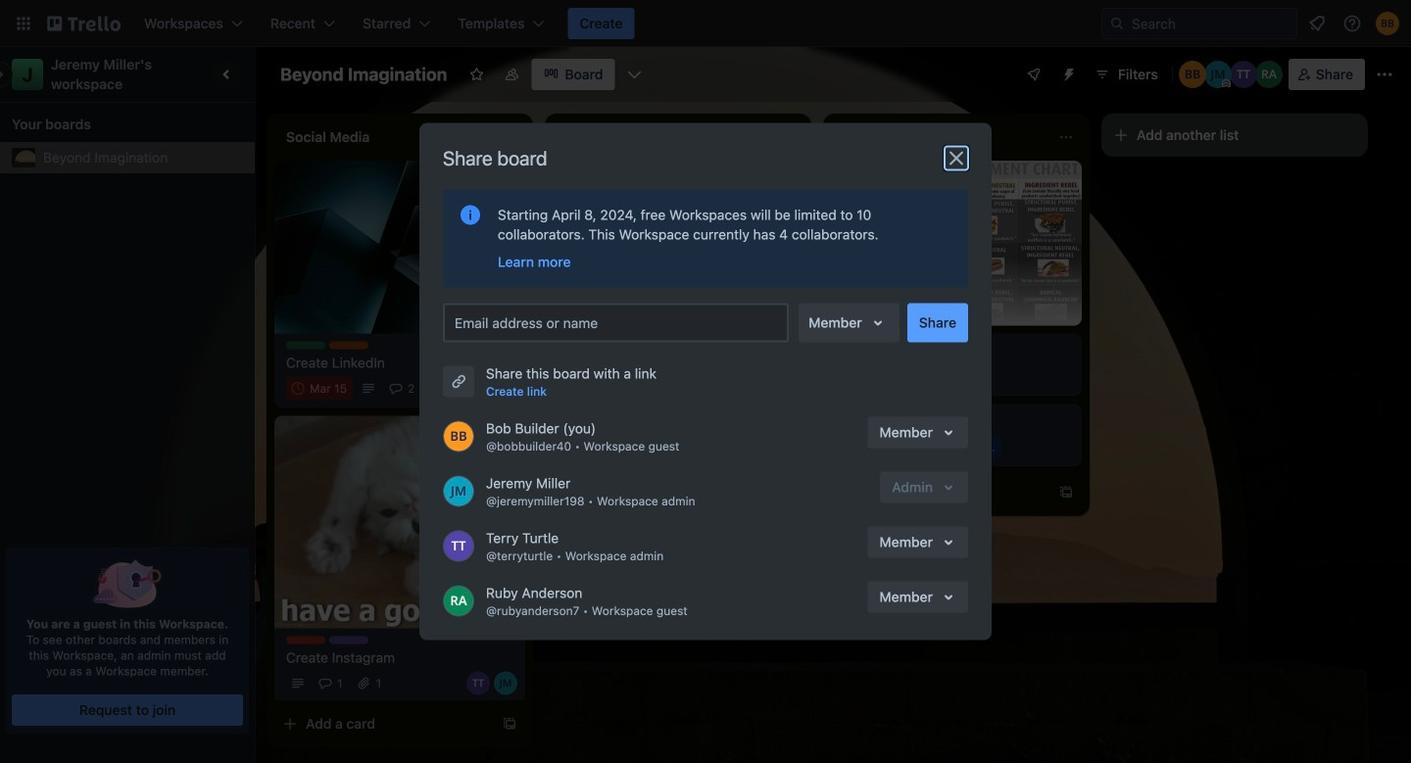Task type: vqa. For each thing, say whether or not it's contained in the screenshot.
middle 1,000
no



Task type: describe. For each thing, give the bounding box(es) containing it.
Search field
[[1102, 8, 1298, 39]]

0 vertical spatial bob builder (bobbuilder40) image
[[1376, 12, 1400, 35]]

automation image
[[1054, 59, 1081, 86]]

your boards with 1 items element
[[12, 113, 233, 136]]

search image
[[1110, 16, 1125, 31]]

0 horizontal spatial bob builder (bobbuilder40) image
[[443, 421, 474, 452]]

0 horizontal spatial ruby anderson (rubyanderson7) image
[[772, 385, 796, 408]]

1 vertical spatial bob builder (bobbuilder40) image
[[1179, 61, 1207, 88]]

color: green, title: none image
[[286, 342, 325, 350]]

Board name text field
[[271, 59, 457, 90]]

close image
[[945, 147, 969, 170]]

show menu image
[[1375, 65, 1395, 84]]

power ups image
[[1026, 67, 1042, 82]]

1 horizontal spatial ruby anderson (rubyanderson7) image
[[1256, 61, 1283, 88]]

color: red, title: none image
[[286, 637, 325, 644]]

1 vertical spatial create from template… image
[[502, 717, 518, 732]]



Task type: locate. For each thing, give the bounding box(es) containing it.
jeremy miller (jeremymiller198) image down search field
[[1205, 61, 1232, 88]]

0 horizontal spatial create from template… image
[[502, 717, 518, 732]]

star or unstar board image
[[469, 67, 485, 82]]

workspace visible image
[[504, 67, 520, 82]]

terry turtle (terryturtle) image
[[443, 531, 474, 562]]

0 vertical spatial jeremy miller (jeremymiller198) image
[[745, 385, 769, 408]]

1 horizontal spatial create from template… image
[[1059, 485, 1074, 501]]

ruby anderson (rubyanderson7) image
[[443, 586, 474, 617]]

Email address or name text field
[[455, 309, 785, 337]]

switch to… image
[[14, 14, 33, 33]]

0 vertical spatial jeremy miller (jeremymiller198) image
[[1205, 61, 1232, 88]]

0 notifications image
[[1306, 12, 1329, 35]]

terry turtle (terryturtle) image
[[1230, 61, 1258, 88], [494, 377, 518, 401], [718, 385, 741, 408], [467, 672, 490, 695]]

1 horizontal spatial bob builder (bobbuilder40) image
[[1179, 61, 1207, 88]]

2 vertical spatial bob builder (bobbuilder40) image
[[443, 421, 474, 452]]

2 horizontal spatial bob builder (bobbuilder40) image
[[1376, 12, 1400, 35]]

0 vertical spatial create from template… image
[[1059, 485, 1074, 501]]

jeremy miller (jeremymiller198) image up terry turtle (terryturtle) image
[[443, 476, 474, 507]]

bob builder (bobbuilder40) image
[[1376, 12, 1400, 35], [1179, 61, 1207, 88], [443, 421, 474, 452]]

jeremy miller (jeremymiller198) image
[[1205, 61, 1232, 88], [443, 476, 474, 507]]

color: purple, title: none image
[[329, 637, 369, 644]]

create from template… image
[[1059, 485, 1074, 501], [502, 717, 518, 732]]

0 horizontal spatial jeremy miller (jeremymiller198) image
[[443, 476, 474, 507]]

1 horizontal spatial jeremy miller (jeremymiller198) image
[[745, 385, 769, 408]]

1 horizontal spatial jeremy miller (jeremymiller198) image
[[1205, 61, 1232, 88]]

1 vertical spatial ruby anderson (rubyanderson7) image
[[772, 385, 796, 408]]

primary element
[[0, 0, 1412, 47]]

open information menu image
[[1343, 14, 1363, 33]]

None checkbox
[[565, 357, 668, 381], [286, 377, 353, 401], [565, 357, 668, 381], [286, 377, 353, 401]]

0 horizontal spatial jeremy miller (jeremymiller198) image
[[494, 672, 518, 695]]

color: bold red, title: "thoughts" element
[[565, 432, 604, 440]]

ruby anderson (rubyanderson7) image
[[1256, 61, 1283, 88], [772, 385, 796, 408]]

0 vertical spatial ruby anderson (rubyanderson7) image
[[1256, 61, 1283, 88]]

1 vertical spatial jeremy miller (jeremymiller198) image
[[443, 476, 474, 507]]

color: orange, title: none image
[[329, 342, 369, 350]]

1 vertical spatial jeremy miller (jeremymiller198) image
[[494, 672, 518, 695]]

customize views image
[[625, 65, 645, 84]]

jeremy miller (jeremymiller198) image
[[745, 385, 769, 408], [494, 672, 518, 695]]



